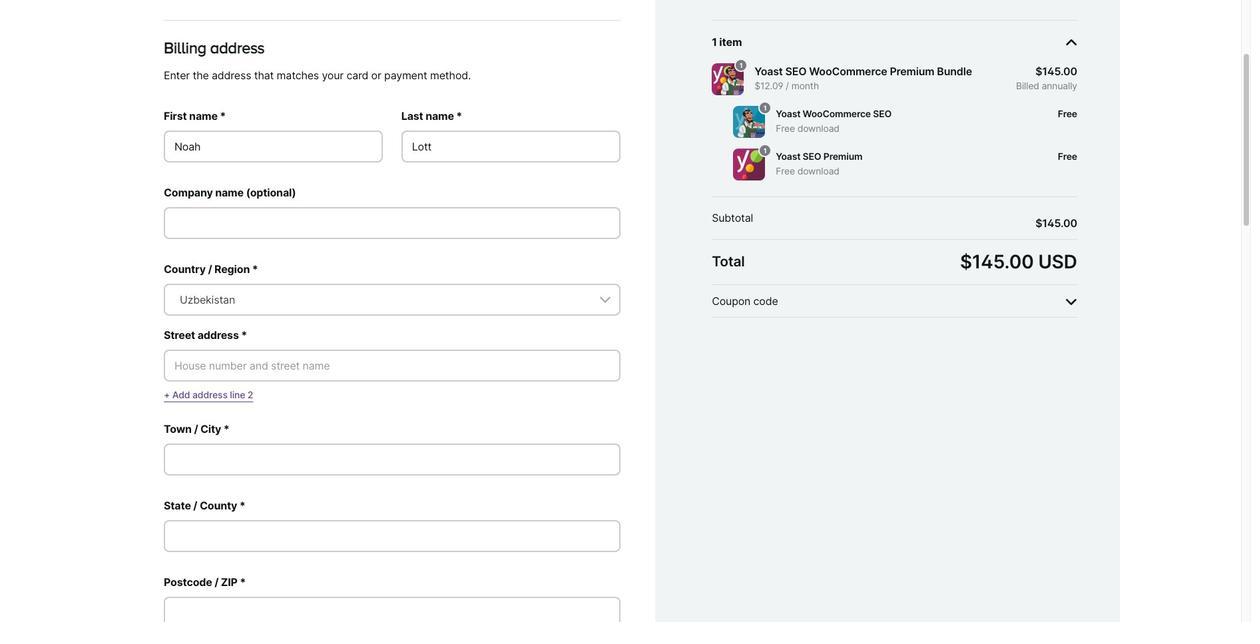 Task type: vqa. For each thing, say whether or not it's contained in the screenshot.
'1 item' dropdown button
yes



Task type: locate. For each thing, give the bounding box(es) containing it.
$12.09
[[755, 80, 784, 91]]

that
[[254, 69, 274, 82]]

0 vertical spatial yoast
[[755, 64, 783, 78]]

card
[[347, 69, 369, 82]]

1 vertical spatial $
[[1036, 216, 1043, 230]]

+ add address line 2 button
[[164, 387, 253, 403]]

premium down 1 item dropdown button
[[890, 64, 935, 78]]

1 angle down image from the top
[[1066, 36, 1078, 47]]

name for first
[[189, 109, 218, 123]]

product icon image down $12.09
[[734, 106, 766, 138]]

coupon code
[[712, 294, 778, 308]]

*
[[220, 109, 226, 123], [457, 109, 462, 123], [252, 263, 258, 276], [241, 329, 247, 342], [224, 423, 230, 436], [240, 499, 246, 513], [240, 576, 246, 589]]

woocommerce up yoast woocommerce seo
[[810, 64, 888, 78]]

(optional)
[[246, 186, 296, 199]]

street address *
[[164, 329, 247, 342]]

enter
[[164, 69, 190, 82]]

1 download from the top
[[798, 122, 840, 134]]

seo for premium
[[803, 150, 822, 162]]

1 vertical spatial woocommerce
[[803, 108, 871, 119]]

download
[[798, 122, 840, 134], [798, 165, 840, 176]]

2 download from the top
[[798, 165, 840, 176]]

/ left month
[[786, 80, 789, 91]]

premium down yoast woocommerce seo
[[824, 150, 863, 162]]

0 vertical spatial angle down image
[[1066, 36, 1078, 47]]

address right "the"
[[212, 69, 251, 82]]

add
[[172, 389, 190, 401]]

/ for zip
[[215, 576, 219, 589]]

town
[[164, 423, 192, 436]]

* down method.
[[457, 109, 462, 123]]

angle down image down usd
[[1066, 296, 1078, 310]]

bundle
[[938, 64, 973, 78]]

1 left the 'yoast seo premium'
[[764, 146, 767, 154]]

seo for woocommerce
[[786, 64, 807, 78]]

free download for seo
[[776, 165, 840, 176]]

1
[[712, 35, 717, 48], [740, 61, 743, 69], [764, 104, 767, 112], [764, 146, 767, 154]]

product icon image down 1 item
[[712, 63, 744, 95]]

0 vertical spatial $
[[1036, 64, 1043, 78]]

postcode / zip *
[[164, 576, 246, 589]]

billed
[[1017, 80, 1040, 91]]

address up that
[[210, 38, 265, 56]]

$ inside $ 145.00 billed annually
[[1036, 64, 1043, 78]]

145.00 up annually
[[1043, 64, 1078, 78]]

2 vertical spatial $
[[961, 251, 973, 273]]

2 vertical spatial product icon image
[[734, 148, 766, 180]]

premium
[[890, 64, 935, 78], [824, 150, 863, 162]]

billing address
[[164, 38, 265, 56]]

2 vertical spatial seo
[[803, 150, 822, 162]]

name
[[189, 109, 218, 123], [426, 109, 454, 123], [215, 186, 244, 199]]

state / county *
[[164, 499, 246, 513]]

company name (optional)
[[164, 186, 296, 199]]

* right city
[[224, 423, 230, 436]]

1 for yoast seo premium
[[764, 146, 767, 154]]

145.00 up usd
[[1043, 216, 1078, 230]]

$
[[1036, 64, 1043, 78], [1036, 216, 1043, 230], [961, 251, 973, 273]]

1 down $12.09
[[764, 104, 767, 112]]

your
[[322, 69, 344, 82]]

0 vertical spatial seo
[[786, 64, 807, 78]]

matches
[[277, 69, 319, 82]]

billing
[[164, 38, 206, 56]]

postcode
[[164, 576, 212, 589]]

name for company
[[215, 186, 244, 199]]

product icon image
[[712, 63, 744, 95], [734, 106, 766, 138], [734, 148, 766, 180]]

1 vertical spatial premium
[[824, 150, 863, 162]]

1 vertical spatial yoast
[[776, 108, 801, 119]]

woocommerce
[[810, 64, 888, 78], [803, 108, 871, 119]]

/ for county
[[193, 499, 197, 513]]

$ 145.00 usd
[[961, 251, 1078, 273]]

1 horizontal spatial premium
[[890, 64, 935, 78]]

1 down item
[[740, 61, 743, 69]]

145.00 for usd
[[973, 251, 1034, 273]]

1 for yoast woocommerce seo
[[764, 104, 767, 112]]

2 free download from the top
[[776, 165, 840, 176]]

free download down the 'yoast seo premium'
[[776, 165, 840, 176]]

0 vertical spatial product icon image
[[712, 63, 744, 95]]

145.00 left usd
[[973, 251, 1034, 273]]

1 vertical spatial free download
[[776, 165, 840, 176]]

145.00 inside $ 145.00 billed annually
[[1043, 64, 1078, 78]]

+
[[164, 389, 170, 401]]

product icon image up subtotal
[[734, 148, 766, 180]]

yoast up $12.09
[[755, 64, 783, 78]]

download for woocommerce
[[798, 122, 840, 134]]

$ for $ 145.00 billed annually
[[1036, 64, 1043, 78]]

2 vertical spatial yoast
[[776, 150, 801, 162]]

address inside button
[[193, 389, 228, 401]]

address
[[210, 38, 265, 56], [212, 69, 251, 82], [198, 329, 239, 342], [193, 389, 228, 401]]

145.00
[[1043, 64, 1078, 78], [1043, 216, 1078, 230], [973, 251, 1034, 273]]

yoast down yoast woocommerce seo
[[776, 150, 801, 162]]

1 left item
[[712, 35, 717, 48]]

total
[[712, 253, 745, 270]]

/
[[786, 80, 789, 91], [208, 263, 212, 276], [194, 423, 198, 436], [193, 499, 197, 513], [215, 576, 219, 589]]

download down the 'yoast seo premium'
[[798, 165, 840, 176]]

free
[[1058, 108, 1078, 119], [776, 122, 795, 134], [1058, 150, 1078, 162], [776, 165, 795, 176]]

/ left region
[[208, 263, 212, 276]]

None text field
[[164, 207, 621, 239], [164, 520, 621, 552], [164, 207, 621, 239], [164, 520, 621, 552]]

1 free download from the top
[[776, 122, 840, 134]]

last name *
[[402, 109, 462, 123]]

/ right state
[[193, 499, 197, 513]]

yoast seo premium
[[776, 150, 863, 162]]

line
[[230, 389, 245, 401]]

Uzbekistan text field
[[175, 292, 610, 308]]

name right company
[[215, 186, 244, 199]]

download down yoast woocommerce seo
[[798, 122, 840, 134]]

seo
[[786, 64, 807, 78], [874, 108, 892, 119], [803, 150, 822, 162]]

/ left "zip"
[[215, 576, 219, 589]]

street
[[164, 329, 195, 342]]

yoast down the $12.09  / month
[[776, 108, 801, 119]]

$ for $ 145.00 usd
[[961, 251, 973, 273]]

1 vertical spatial product icon image
[[734, 106, 766, 138]]

angle down image up $ 145.00 billed annually
[[1066, 36, 1078, 47]]

free download down yoast woocommerce seo
[[776, 122, 840, 134]]

2 vertical spatial 145.00
[[973, 251, 1034, 273]]

0 vertical spatial download
[[798, 122, 840, 134]]

uzbekistan
[[180, 293, 235, 307]]

0 vertical spatial 145.00
[[1043, 64, 1078, 78]]

2 angle down image from the top
[[1066, 296, 1078, 310]]

name right last
[[426, 109, 454, 123]]

seo down yoast seo woocommerce premium bundle
[[874, 108, 892, 119]]

woocommerce down month
[[803, 108, 871, 119]]

1 vertical spatial angle down image
[[1066, 296, 1078, 310]]

yoast
[[755, 64, 783, 78], [776, 108, 801, 119], [776, 150, 801, 162]]

angle down image
[[1066, 36, 1078, 47], [1066, 296, 1078, 310]]

/ left city
[[194, 423, 198, 436]]

1 vertical spatial download
[[798, 165, 840, 176]]

seo up month
[[786, 64, 807, 78]]

* right "zip"
[[240, 576, 246, 589]]

address left line
[[193, 389, 228, 401]]

name right first
[[189, 109, 218, 123]]

town / city *
[[164, 423, 230, 436]]

free download
[[776, 122, 840, 134], [776, 165, 840, 176]]

0 vertical spatial free download
[[776, 122, 840, 134]]

seo down yoast woocommerce seo
[[803, 150, 822, 162]]

method.
[[430, 69, 471, 82]]

county
[[200, 499, 237, 513]]

0 horizontal spatial premium
[[824, 150, 863, 162]]

angle down image inside 1 item dropdown button
[[1066, 36, 1078, 47]]

None text field
[[164, 131, 383, 163], [402, 131, 621, 163], [164, 444, 621, 476], [164, 597, 621, 622], [164, 131, 383, 163], [402, 131, 621, 163], [164, 444, 621, 476], [164, 597, 621, 622]]



Task type: describe. For each thing, give the bounding box(es) containing it.
city
[[201, 423, 221, 436]]

/ for month
[[786, 80, 789, 91]]

0 vertical spatial woocommerce
[[810, 64, 888, 78]]

first
[[164, 109, 187, 123]]

yoast for yoast woocommerce seo
[[776, 108, 801, 119]]

usd
[[1039, 251, 1078, 273]]

$ 145.00 billed annually
[[1017, 64, 1078, 91]]

1 vertical spatial 145.00
[[1043, 216, 1078, 230]]

product icon image for yoast seo woocommerce premium bundle
[[712, 63, 744, 95]]

item
[[720, 35, 742, 48]]

free download for woocommerce
[[776, 122, 840, 134]]

coupon
[[712, 294, 751, 308]]

0 vertical spatial premium
[[890, 64, 935, 78]]

country / region *
[[164, 263, 258, 276]]

yoast for yoast seo woocommerce premium bundle
[[755, 64, 783, 78]]

* right county
[[240, 499, 246, 513]]

download for seo
[[798, 165, 840, 176]]

product icon image for yoast woocommerce seo
[[734, 106, 766, 138]]

* up line
[[241, 329, 247, 342]]

payment
[[384, 69, 427, 82]]

145.00 for billed
[[1043, 64, 1078, 78]]

1 vertical spatial seo
[[874, 108, 892, 119]]

subtotal
[[712, 211, 754, 225]]

1 item
[[712, 35, 742, 48]]

yoast woocommerce seo
[[776, 108, 892, 119]]

code
[[754, 294, 778, 308]]

* right first
[[220, 109, 226, 123]]

month
[[792, 80, 819, 91]]

1 item button
[[712, 20, 1078, 63]]

enter the address that matches your card or payment method.
[[164, 69, 471, 82]]

/ for city
[[194, 423, 198, 436]]

last
[[402, 109, 423, 123]]

$12.09  / month
[[755, 80, 819, 91]]

yoast seo woocommerce premium bundle
[[755, 64, 973, 78]]

country
[[164, 263, 206, 276]]

or
[[371, 69, 382, 82]]

name for last
[[426, 109, 454, 123]]

zip
[[221, 576, 238, 589]]

company
[[164, 186, 213, 199]]

House number and street name text field
[[164, 350, 621, 382]]

$ 145.00
[[1036, 216, 1078, 230]]

Country / Region field
[[164, 284, 621, 316]]

annually
[[1042, 80, 1078, 91]]

region
[[215, 263, 250, 276]]

$ for $ 145.00
[[1036, 216, 1043, 230]]

product icon image for yoast seo premium
[[734, 148, 766, 180]]

+ add address line 2
[[164, 389, 253, 401]]

1 inside dropdown button
[[712, 35, 717, 48]]

* right region
[[252, 263, 258, 276]]

2
[[248, 389, 253, 401]]

state
[[164, 499, 191, 513]]

address down uzbekistan
[[198, 329, 239, 342]]

/ for region
[[208, 263, 212, 276]]

1 for yoast seo woocommerce premium bundle
[[740, 61, 743, 69]]

first name *
[[164, 109, 226, 123]]

the
[[193, 69, 209, 82]]

yoast for yoast seo premium
[[776, 150, 801, 162]]



